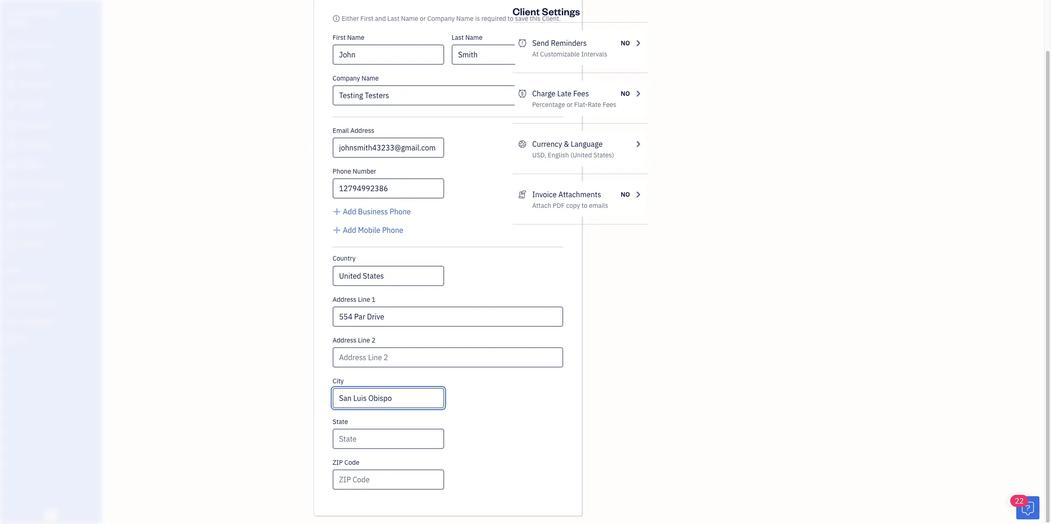 Task type: vqa. For each thing, say whether or not it's contained in the screenshot.
Bank Connections
yes



Task type: locate. For each thing, give the bounding box(es) containing it.
phone
[[333, 167, 351, 176], [390, 207, 411, 216], [382, 226, 403, 235]]

plus image left business
[[333, 206, 341, 217]]

City text field
[[333, 388, 444, 409]]

0 vertical spatial settings
[[542, 5, 580, 18]]

late
[[557, 89, 572, 98]]

save
[[515, 14, 528, 23]]

add left "mobile"
[[343, 226, 356, 235]]

1
[[372, 296, 376, 304]]

code
[[345, 459, 360, 467]]

2 line from the top
[[358, 336, 370, 345]]

Last Name text field
[[452, 44, 563, 65]]

2 vertical spatial phone
[[382, 226, 403, 235]]

settings down bank
[[7, 335, 28, 342]]

1 horizontal spatial company
[[428, 14, 455, 23]]

2
[[372, 336, 376, 345]]

client.
[[542, 14, 561, 23]]

settings inside settings "link"
[[7, 335, 28, 342]]

company up last name
[[428, 14, 455, 23]]

and right items
[[22, 301, 32, 308]]

1 vertical spatial address
[[333, 296, 357, 304]]

1 vertical spatial line
[[358, 336, 370, 345]]

1 vertical spatial to
[[582, 202, 588, 210]]

1 vertical spatial chevronright image
[[634, 88, 643, 99]]

plus image up country
[[333, 225, 341, 236]]

percentage
[[532, 101, 565, 109]]

and
[[375, 14, 386, 23], [22, 301, 32, 308]]

charge
[[532, 89, 556, 98]]

name down is
[[465, 33, 483, 42]]

plus image
[[333, 206, 341, 217], [333, 225, 341, 236]]

peterson
[[29, 8, 57, 17]]

3 no from the top
[[621, 190, 630, 199]]

first down primary icon on the left top of page
[[333, 33, 346, 42]]

0 vertical spatial company
[[428, 14, 455, 23]]

add business phone button
[[333, 206, 411, 217]]

address line 1
[[333, 296, 376, 304]]

chevronright image for charge late fees
[[634, 88, 643, 99]]

1 line from the top
[[358, 296, 370, 304]]

address left '2'
[[333, 336, 357, 345]]

to left the save
[[508, 14, 514, 23]]

2 vertical spatial no
[[621, 190, 630, 199]]

line
[[358, 296, 370, 304], [358, 336, 370, 345]]

client image
[[6, 61, 17, 70]]

0 horizontal spatial or
[[420, 14, 426, 23]]

1 horizontal spatial or
[[567, 101, 573, 109]]

0 vertical spatial chevronright image
[[634, 38, 643, 49]]

2 vertical spatial address
[[333, 336, 357, 345]]

fees
[[573, 89, 589, 98], [603, 101, 617, 109]]

Country text field
[[334, 267, 443, 285]]

country
[[333, 254, 356, 263]]

1 add from the top
[[343, 207, 356, 216]]

settings
[[542, 5, 580, 18], [7, 335, 28, 342]]

no
[[621, 39, 630, 47], [621, 89, 630, 98], [621, 190, 630, 199]]

0 vertical spatial add
[[343, 207, 356, 216]]

percentage or flat-rate fees
[[532, 101, 617, 109]]

plus image for add mobile phone
[[333, 225, 341, 236]]

send reminders
[[532, 38, 587, 48]]

0 horizontal spatial to
[[508, 14, 514, 23]]

0 horizontal spatial company
[[333, 74, 360, 82]]

0 horizontal spatial first
[[333, 33, 346, 42]]

this
[[530, 14, 541, 23]]

2 chevronright image from the top
[[634, 88, 643, 99]]

0 vertical spatial and
[[375, 14, 386, 23]]

2 no from the top
[[621, 89, 630, 98]]

phone for add business phone
[[390, 207, 411, 216]]

fees up the flat- at top
[[573, 89, 589, 98]]

1 vertical spatial company
[[333, 74, 360, 82]]

0 vertical spatial fees
[[573, 89, 589, 98]]

pdf
[[553, 202, 565, 210]]

1 vertical spatial and
[[22, 301, 32, 308]]

name
[[401, 14, 418, 23], [456, 14, 474, 23], [347, 33, 365, 42], [465, 33, 483, 42], [362, 74, 379, 82]]

line for 1
[[358, 296, 370, 304]]

flat-
[[574, 101, 588, 109]]

add
[[343, 207, 356, 216], [343, 226, 356, 235]]

send
[[532, 38, 549, 48]]

first right either
[[361, 14, 374, 23]]

1 horizontal spatial to
[[582, 202, 588, 210]]

ZIP Code text field
[[333, 470, 444, 490]]

and right either
[[375, 14, 386, 23]]

0 vertical spatial to
[[508, 14, 514, 23]]

phone for add mobile phone
[[382, 226, 403, 235]]

or
[[420, 14, 426, 23], [567, 101, 573, 109]]

name down either
[[347, 33, 365, 42]]

22 button
[[1011, 495, 1040, 520]]

0 vertical spatial address
[[351, 127, 374, 135]]

plus image for add business phone
[[333, 206, 341, 217]]

client settings
[[513, 5, 580, 18]]

invoice
[[532, 190, 557, 199]]

money image
[[6, 201, 17, 210]]

at customizable intervals
[[532, 50, 607, 58]]

project image
[[6, 161, 17, 170]]

customizable
[[540, 50, 580, 58]]

address
[[351, 127, 374, 135], [333, 296, 357, 304], [333, 336, 357, 345]]

1 vertical spatial no
[[621, 89, 630, 98]]

invoice image
[[6, 101, 17, 110]]

latefees image
[[518, 88, 527, 99]]

line left 1
[[358, 296, 370, 304]]

1 no from the top
[[621, 39, 630, 47]]

to right "copy"
[[582, 202, 588, 210]]

number
[[353, 167, 376, 176]]

1 vertical spatial last
[[452, 33, 464, 42]]

apps
[[7, 266, 21, 274]]

0 horizontal spatial settings
[[7, 335, 28, 342]]

line left '2'
[[358, 336, 370, 345]]

company
[[428, 14, 455, 23], [333, 74, 360, 82]]

1 chevronright image from the top
[[634, 38, 643, 49]]

add mobile phone button
[[333, 225, 403, 236]]

intervals
[[581, 50, 607, 58]]

name down first name text box
[[362, 74, 379, 82]]

last up first name text box
[[388, 14, 400, 23]]

3 chevronright image from the top
[[634, 139, 643, 150]]

1 vertical spatial add
[[343, 226, 356, 235]]

currency
[[532, 139, 562, 149]]

1 vertical spatial phone
[[390, 207, 411, 216]]

22
[[1015, 497, 1024, 506]]

fees right rate
[[603, 101, 617, 109]]

0 vertical spatial no
[[621, 39, 630, 47]]

name left is
[[456, 14, 474, 23]]

0 vertical spatial first
[[361, 14, 374, 23]]

bank connections link
[[2, 314, 99, 330]]

settings right the this
[[542, 5, 580, 18]]

phone left number
[[333, 167, 351, 176]]

add for add business phone
[[343, 207, 356, 216]]

add for add mobile phone
[[343, 226, 356, 235]]

zip code
[[333, 459, 360, 467]]

first
[[361, 14, 374, 23], [333, 33, 346, 42]]

and inside main element
[[22, 301, 32, 308]]

phone inside 'button'
[[382, 226, 403, 235]]

2 add from the top
[[343, 226, 356, 235]]

last down either first and last name or company name is required to save this client.
[[452, 33, 464, 42]]

to
[[508, 14, 514, 23], [582, 202, 588, 210]]

address for address line 2
[[333, 336, 357, 345]]

states)
[[594, 151, 614, 159]]

2 vertical spatial chevronright image
[[634, 139, 643, 150]]

language
[[571, 139, 603, 149]]

0 horizontal spatial and
[[22, 301, 32, 308]]

add inside "button"
[[343, 207, 356, 216]]

1 vertical spatial first
[[333, 33, 346, 42]]

0 vertical spatial phone
[[333, 167, 351, 176]]

zip
[[333, 459, 343, 467]]

phone number
[[333, 167, 376, 176]]

chevronright image
[[634, 38, 643, 49], [634, 88, 643, 99], [634, 139, 643, 150]]

either first and last name or company name is required to save this client.
[[342, 14, 561, 23]]

address left 1
[[333, 296, 357, 304]]

1 vertical spatial plus image
[[333, 225, 341, 236]]

add left business
[[343, 207, 356, 216]]

2 plus image from the top
[[333, 225, 341, 236]]

at
[[532, 50, 539, 58]]

last name
[[452, 33, 483, 42]]

no for charge late fees
[[621, 89, 630, 98]]

add inside 'button'
[[343, 226, 356, 235]]

phone down phone number text box
[[390, 207, 411, 216]]

0 vertical spatial line
[[358, 296, 370, 304]]

1 vertical spatial settings
[[7, 335, 28, 342]]

last
[[388, 14, 400, 23], [452, 33, 464, 42]]

1 plus image from the top
[[333, 206, 341, 217]]

1 vertical spatial fees
[[603, 101, 617, 109]]

0 vertical spatial plus image
[[333, 206, 341, 217]]

name for first name
[[347, 33, 365, 42]]

report image
[[6, 241, 17, 250]]

&
[[564, 139, 569, 149]]

phone inside "button"
[[390, 207, 411, 216]]

address right email
[[351, 127, 374, 135]]

company down first name
[[333, 74, 360, 82]]

phone right "mobile"
[[382, 226, 403, 235]]

0 vertical spatial last
[[388, 14, 400, 23]]

email
[[333, 127, 349, 135]]

attachments
[[559, 190, 601, 199]]



Task type: describe. For each thing, give the bounding box(es) containing it.
mobile
[[358, 226, 381, 235]]

is
[[475, 14, 480, 23]]

1 horizontal spatial fees
[[603, 101, 617, 109]]

1 horizontal spatial first
[[361, 14, 374, 23]]

team members
[[7, 284, 47, 291]]

chart image
[[6, 221, 17, 230]]

address for address line 1
[[333, 296, 357, 304]]

services
[[33, 301, 56, 308]]

items
[[7, 301, 21, 308]]

currency & language
[[532, 139, 603, 149]]

add mobile phone
[[343, 226, 403, 235]]

items and services link
[[2, 297, 99, 313]]

0 vertical spatial or
[[420, 14, 426, 23]]

invoice attachments
[[532, 190, 601, 199]]

address line 2
[[333, 336, 376, 345]]

no for invoice attachments
[[621, 190, 630, 199]]

attach pdf copy to emails
[[532, 202, 608, 210]]

timer image
[[6, 181, 17, 190]]

State text field
[[334, 430, 443, 449]]

chevronright image for send reminders
[[634, 38, 643, 49]]

no for send reminders
[[621, 39, 630, 47]]

email address
[[333, 127, 374, 135]]

Email Address text field
[[333, 138, 444, 158]]

1 horizontal spatial settings
[[542, 5, 580, 18]]

Phone Number text field
[[333, 178, 444, 199]]

1 vertical spatial or
[[567, 101, 573, 109]]

Address Line 2 text field
[[333, 348, 563, 368]]

dashboard image
[[6, 41, 17, 51]]

english
[[548, 151, 569, 159]]

james
[[7, 8, 28, 17]]

primary image
[[333, 14, 340, 23]]

reminders
[[551, 38, 587, 48]]

usd, english (united states)
[[532, 151, 614, 159]]

business
[[358, 207, 388, 216]]

bank connections
[[7, 318, 54, 325]]

invoices image
[[518, 189, 527, 200]]

latereminders image
[[518, 38, 527, 49]]

Company Name text field
[[333, 85, 563, 106]]

members
[[23, 284, 47, 291]]

company name
[[333, 74, 379, 82]]

1 horizontal spatial last
[[452, 33, 464, 42]]

team members link
[[2, 279, 99, 296]]

attach
[[532, 202, 551, 210]]

city
[[333, 377, 344, 386]]

settings link
[[2, 331, 99, 347]]

main element
[[0, 0, 125, 525]]

state
[[333, 418, 348, 426]]

expense image
[[6, 141, 17, 150]]

first name
[[333, 33, 365, 42]]

currencyandlanguage image
[[518, 139, 527, 150]]

freshbooks image
[[44, 510, 58, 521]]

rate
[[588, 101, 601, 109]]

name for company name
[[362, 74, 379, 82]]

copy
[[566, 202, 580, 210]]

name for last name
[[465, 33, 483, 42]]

usd,
[[532, 151, 546, 159]]

name up first name text box
[[401, 14, 418, 23]]

apps link
[[2, 262, 99, 279]]

chevronright image
[[634, 189, 643, 200]]

team
[[7, 284, 22, 291]]

Address Line 1 text field
[[333, 307, 563, 327]]

bank
[[7, 318, 20, 325]]

items and services
[[7, 301, 56, 308]]

0 horizontal spatial fees
[[573, 89, 589, 98]]

charge late fees
[[532, 89, 589, 98]]

required
[[482, 14, 506, 23]]

First Name text field
[[333, 44, 444, 65]]

1 horizontal spatial and
[[375, 14, 386, 23]]

payment image
[[6, 121, 17, 130]]

resource center badge image
[[1017, 497, 1040, 520]]

0 horizontal spatial last
[[388, 14, 400, 23]]

either
[[342, 14, 359, 23]]

estimate image
[[6, 81, 17, 90]]

add business phone
[[343, 207, 411, 216]]

client
[[513, 5, 540, 18]]

connections
[[21, 318, 54, 325]]

emails
[[589, 202, 608, 210]]

james peterson owner
[[7, 8, 57, 26]]

line for 2
[[358, 336, 370, 345]]

owner
[[7, 19, 26, 26]]

(united
[[571, 151, 592, 159]]



